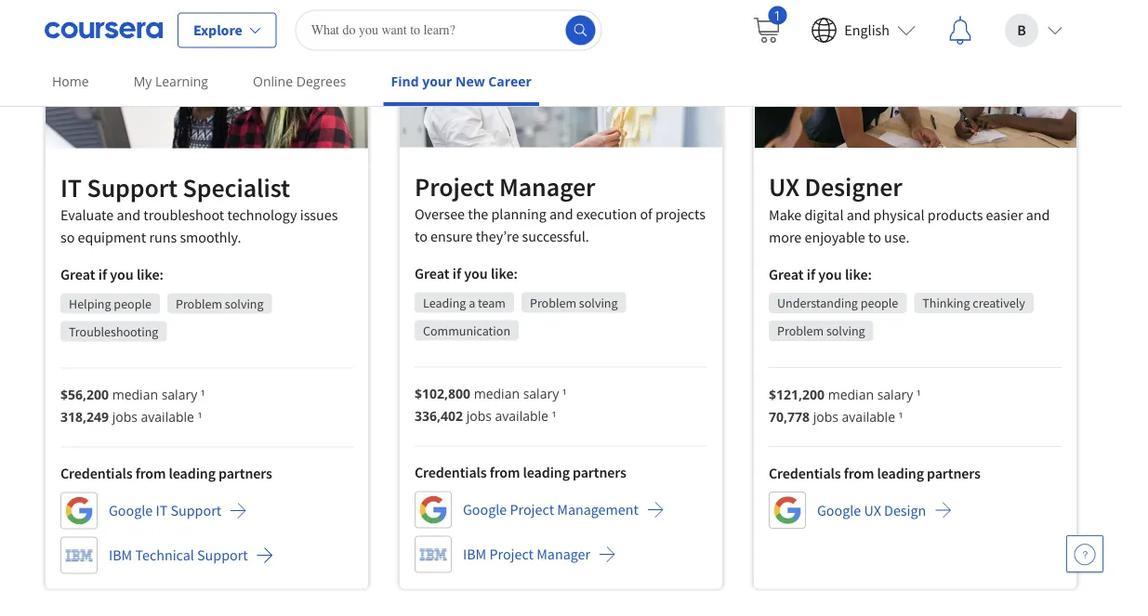 Task type: describe. For each thing, give the bounding box(es) containing it.
318,249
[[60, 408, 109, 426]]

from for specialist
[[135, 464, 166, 483]]

ibm for oversee
[[463, 545, 486, 564]]

credentials for specialist
[[60, 464, 133, 483]]

leading for specialist
[[169, 464, 216, 483]]

creatively
[[973, 295, 1025, 312]]

project manager image
[[400, 15, 722, 147]]

the
[[468, 205, 488, 224]]

jobs for oversee
[[466, 407, 492, 425]]

you for oversee
[[464, 264, 488, 283]]

problem solving for manager
[[530, 294, 618, 311]]

technology
[[227, 206, 297, 225]]

explore
[[193, 21, 242, 40]]

salary for oversee
[[523, 385, 559, 403]]

explore button
[[178, 13, 277, 48]]

2 horizontal spatial problem solving
[[777, 323, 865, 339]]

shopping cart: 1 item element
[[751, 6, 787, 45]]

equipment
[[78, 228, 146, 247]]

google for make
[[817, 501, 861, 520]]

median for oversee
[[474, 385, 520, 403]]

designer
[[805, 171, 902, 203]]

successful.
[[522, 227, 589, 246]]

to inside ux designer make digital and physical products easier and more enjoyable to use.
[[868, 228, 881, 246]]

my learning link
[[126, 60, 216, 102]]

ux designer image
[[754, 15, 1076, 148]]

and inside it support specialist evaluate and troubleshoot technology issues so equipment runs smoothly.
[[117, 206, 140, 225]]

problem for support
[[176, 295, 222, 312]]

ibm technical support
[[109, 546, 248, 565]]

find your new career
[[391, 73, 532, 90]]

problem solving for support
[[176, 295, 264, 312]]

it inside it support specialist evaluate and troubleshoot technology issues so equipment runs smoothly.
[[60, 171, 82, 204]]

great if you like: for oversee
[[415, 264, 518, 283]]

help center image
[[1074, 543, 1096, 565]]

70,778
[[769, 408, 810, 425]]

google ux design link
[[769, 492, 952, 529]]

team
[[478, 294, 506, 311]]

my
[[134, 73, 152, 90]]

ux inside ux designer make digital and physical products easier and more enjoyable to use.
[[769, 171, 799, 203]]

understanding people
[[777, 295, 898, 312]]

project manager oversee the planning and execution of projects to ensure they're successful.
[[415, 170, 705, 246]]

people for support
[[114, 295, 151, 312]]

english
[[844, 21, 890, 40]]

if for oversee
[[452, 264, 461, 283]]

credentials from leading partners for specialist
[[60, 464, 272, 483]]

like: for specialist
[[137, 265, 164, 284]]

if for make
[[807, 265, 815, 284]]

it support specialist evaluate and troubleshoot technology issues so equipment runs smoothly.
[[60, 171, 338, 247]]

thinking creatively
[[922, 295, 1025, 312]]

find
[[391, 73, 419, 90]]

b
[[1017, 21, 1026, 40]]

$102,800
[[415, 385, 470, 403]]

oversee
[[415, 205, 465, 224]]

google project management link
[[415, 491, 665, 529]]

projects
[[655, 205, 705, 224]]

salary for specialist
[[161, 386, 197, 403]]

online
[[253, 73, 293, 90]]

and down "designer"
[[847, 206, 870, 224]]

design
[[884, 501, 926, 520]]

specialist
[[183, 171, 290, 204]]

and inside project manager oversee the planning and execution of projects to ensure they're successful.
[[549, 205, 573, 224]]

problem for manager
[[530, 294, 576, 311]]

google ux design
[[817, 501, 926, 520]]

credentials from leading partners for oversee
[[415, 463, 626, 482]]

like: for oversee
[[491, 264, 518, 283]]

you for specialist
[[110, 265, 134, 284]]

so
[[60, 228, 75, 247]]

home
[[52, 73, 89, 90]]

ensure
[[430, 227, 473, 246]]

degrees
[[296, 73, 346, 90]]

coursera image
[[45, 15, 163, 45]]

smoothly.
[[180, 228, 241, 247]]

like: for make
[[845, 265, 872, 284]]

new
[[455, 73, 485, 90]]

they're
[[476, 227, 519, 246]]

ibm for specialist
[[109, 546, 132, 565]]

make
[[769, 206, 802, 224]]

digital
[[805, 206, 844, 224]]

helping people
[[69, 295, 151, 312]]

1 horizontal spatial ux
[[864, 501, 881, 520]]

1 link
[[737, 0, 796, 60]]

credentials from leading partners for make
[[769, 464, 981, 483]]

find your new career link
[[383, 60, 539, 106]]

learning
[[155, 73, 208, 90]]

physical
[[873, 206, 925, 224]]

1 vertical spatial manager
[[537, 545, 590, 564]]

online degrees link
[[245, 60, 354, 102]]

a
[[469, 294, 475, 311]]

google for oversee
[[463, 501, 507, 519]]

partners for it support specialist
[[218, 464, 272, 483]]

support for technical
[[197, 546, 248, 565]]

leading for oversee
[[523, 463, 570, 482]]

$56,200 median salary ¹ 318,249 jobs available ¹
[[60, 386, 205, 426]]

great for it
[[60, 265, 95, 284]]

salary for make
[[877, 385, 913, 403]]

manager inside project manager oversee the planning and execution of projects to ensure they're successful.
[[499, 170, 595, 203]]



Task type: vqa. For each thing, say whether or not it's contained in the screenshot.
Oversee like:
yes



Task type: locate. For each thing, give the bounding box(es) containing it.
available right 336,402
[[495, 407, 548, 425]]

if up leading a team
[[452, 264, 461, 283]]

solving down understanding people
[[826, 323, 865, 339]]

partners for project manager
[[573, 463, 626, 482]]

$121,200
[[769, 385, 825, 403]]

1 horizontal spatial to
[[868, 228, 881, 246]]

$121,200 median salary ¹ 70,778 jobs available ¹
[[769, 385, 921, 425]]

of
[[640, 205, 652, 224]]

solving for project manager
[[579, 294, 618, 311]]

1 horizontal spatial median
[[474, 385, 520, 403]]

0 horizontal spatial ibm
[[109, 546, 132, 565]]

and right the easier
[[1026, 206, 1050, 224]]

credentials from leading partners up google project management link
[[415, 463, 626, 482]]

problem solving down understanding
[[777, 323, 865, 339]]

ibm left technical
[[109, 546, 132, 565]]

available for make
[[842, 408, 895, 425]]

google up technical
[[109, 502, 153, 520]]

my learning
[[134, 73, 208, 90]]

people
[[861, 295, 898, 312], [114, 295, 151, 312]]

communication
[[423, 322, 510, 339]]

0 vertical spatial ux
[[769, 171, 799, 203]]

easier
[[986, 206, 1023, 224]]

credentials for oversee
[[415, 463, 487, 482]]

leading up google project management
[[523, 463, 570, 482]]

0 horizontal spatial salary
[[161, 386, 197, 403]]

1 horizontal spatial credentials from leading partners
[[415, 463, 626, 482]]

available inside '$121,200 median salary ¹ 70,778 jobs available ¹'
[[842, 408, 895, 425]]

ibm project manager
[[463, 545, 590, 564]]

support inside it support specialist evaluate and troubleshoot technology issues so equipment runs smoothly.
[[87, 171, 178, 204]]

2 horizontal spatial jobs
[[813, 408, 838, 425]]

people for designer
[[861, 295, 898, 312]]

more
[[769, 228, 802, 246]]

to
[[415, 227, 427, 246], [868, 228, 881, 246]]

great if you like: up leading a team
[[415, 264, 518, 283]]

2 horizontal spatial google
[[817, 501, 861, 520]]

great if you like: for make
[[769, 265, 872, 284]]

it support specialist image
[[46, 15, 368, 148]]

jobs right 70,778
[[813, 408, 838, 425]]

2 horizontal spatial solving
[[826, 323, 865, 339]]

1 horizontal spatial great
[[415, 264, 450, 283]]

troubleshooting
[[69, 323, 158, 340]]

1 vertical spatial ux
[[864, 501, 881, 520]]

issues
[[300, 206, 338, 225]]

1 horizontal spatial solving
[[579, 294, 618, 311]]

2 horizontal spatial like:
[[845, 265, 872, 284]]

2 horizontal spatial leading
[[877, 464, 924, 483]]

leading up design
[[877, 464, 924, 483]]

0 horizontal spatial problem
[[176, 295, 222, 312]]

it
[[60, 171, 82, 204], [156, 502, 168, 520]]

336,402
[[415, 407, 463, 425]]

available right 70,778
[[842, 408, 895, 425]]

2 horizontal spatial salary
[[877, 385, 913, 403]]

2 horizontal spatial from
[[844, 464, 874, 483]]

2 people from the left
[[114, 295, 151, 312]]

support
[[87, 171, 178, 204], [171, 502, 221, 520], [197, 546, 248, 565]]

if up understanding
[[807, 265, 815, 284]]

great if you like: for specialist
[[60, 265, 164, 284]]

0 horizontal spatial credentials
[[60, 464, 133, 483]]

you up helping people
[[110, 265, 134, 284]]

great up helping at left
[[60, 265, 95, 284]]

runs
[[149, 228, 177, 247]]

0 vertical spatial support
[[87, 171, 178, 204]]

1 horizontal spatial you
[[464, 264, 488, 283]]

management
[[557, 501, 639, 519]]

from up google project management link
[[490, 463, 520, 482]]

median right the $102,800
[[474, 385, 520, 403]]

from up "google ux design" link
[[844, 464, 874, 483]]

credentials
[[415, 463, 487, 482], [769, 464, 841, 483], [60, 464, 133, 483]]

support up evaluate
[[87, 171, 178, 204]]

google for specialist
[[109, 502, 153, 520]]

0 vertical spatial manager
[[499, 170, 595, 203]]

2 horizontal spatial credentials from leading partners
[[769, 464, 981, 483]]

leading a team
[[423, 294, 506, 311]]

great
[[415, 264, 450, 283], [769, 265, 804, 284], [60, 265, 95, 284]]

ux left design
[[864, 501, 881, 520]]

great up leading
[[415, 264, 450, 283]]

0 horizontal spatial google
[[109, 502, 153, 520]]

None search field
[[295, 10, 602, 51]]

1 horizontal spatial like:
[[491, 264, 518, 283]]

and up the equipment
[[117, 206, 140, 225]]

0 horizontal spatial solving
[[225, 295, 264, 312]]

0 horizontal spatial jobs
[[112, 408, 137, 426]]

manager down google project management
[[537, 545, 590, 564]]

median right the "$56,200"
[[112, 386, 158, 403]]

problem down understanding
[[777, 323, 824, 339]]

salary inside '$121,200 median salary ¹ 70,778 jobs available ¹'
[[877, 385, 913, 403]]

jobs inside $56,200 median salary ¹ 318,249 jobs available ¹
[[112, 408, 137, 426]]

0 horizontal spatial great
[[60, 265, 95, 284]]

ux up make
[[769, 171, 799, 203]]

leading for make
[[877, 464, 924, 483]]

1 horizontal spatial google
[[463, 501, 507, 519]]

like: up team
[[491, 264, 518, 283]]

1 vertical spatial support
[[171, 502, 221, 520]]

online degrees
[[253, 73, 346, 90]]

¹
[[562, 385, 567, 403], [916, 385, 921, 403], [201, 386, 205, 403], [552, 407, 556, 425], [899, 408, 903, 425], [198, 408, 202, 426]]

partners for ux designer
[[927, 464, 981, 483]]

google left design
[[817, 501, 861, 520]]

0 horizontal spatial available
[[141, 408, 194, 426]]

enjoyable
[[805, 228, 865, 246]]

1 people from the left
[[861, 295, 898, 312]]

from up google it support link
[[135, 464, 166, 483]]

What do you want to learn? text field
[[295, 10, 602, 51]]

0 horizontal spatial great if you like:
[[60, 265, 164, 284]]

helping
[[69, 295, 111, 312]]

0 horizontal spatial partners
[[218, 464, 272, 483]]

ux designer make digital and physical products easier and more enjoyable to use.
[[769, 171, 1050, 246]]

solving down smoothly.
[[225, 295, 264, 312]]

google
[[463, 501, 507, 519], [817, 501, 861, 520], [109, 502, 153, 520]]

problem
[[530, 294, 576, 311], [176, 295, 222, 312], [777, 323, 824, 339]]

1 horizontal spatial people
[[861, 295, 898, 312]]

people right understanding
[[861, 295, 898, 312]]

jobs
[[466, 407, 492, 425], [813, 408, 838, 425], [112, 408, 137, 426]]

credentials down 70,778
[[769, 464, 841, 483]]

b button
[[990, 0, 1077, 60]]

to left use.
[[868, 228, 881, 246]]

median for make
[[828, 385, 874, 403]]

like: up understanding people
[[845, 265, 872, 284]]

manager up planning
[[499, 170, 595, 203]]

execution
[[576, 205, 637, 224]]

1 horizontal spatial ibm
[[463, 545, 486, 564]]

salary inside $102,800 median salary ¹ 336,402 jobs available ¹
[[523, 385, 559, 403]]

1 horizontal spatial problem
[[530, 294, 576, 311]]

google it support
[[109, 502, 221, 520]]

from for oversee
[[490, 463, 520, 482]]

ibm technical support link
[[60, 537, 274, 574]]

salary
[[523, 385, 559, 403], [877, 385, 913, 403], [161, 386, 197, 403]]

credentials down 336,402
[[415, 463, 487, 482]]

1
[[774, 6, 781, 24]]

from
[[490, 463, 520, 482], [844, 464, 874, 483], [135, 464, 166, 483]]

median inside $56,200 median salary ¹ 318,249 jobs available ¹
[[112, 386, 158, 403]]

if
[[452, 264, 461, 283], [807, 265, 815, 284], [98, 265, 107, 284]]

project up oversee
[[415, 170, 494, 203]]

your
[[422, 73, 452, 90]]

0 horizontal spatial it
[[60, 171, 82, 204]]

jobs for specialist
[[112, 408, 137, 426]]

partners
[[573, 463, 626, 482], [927, 464, 981, 483], [218, 464, 272, 483]]

credentials from leading partners
[[415, 463, 626, 482], [769, 464, 981, 483], [60, 464, 272, 483]]

if up helping people
[[98, 265, 107, 284]]

1 horizontal spatial it
[[156, 502, 168, 520]]

and up successful.
[[549, 205, 573, 224]]

$102,800 median salary ¹ 336,402 jobs available ¹
[[415, 385, 567, 425]]

0 horizontal spatial ux
[[769, 171, 799, 203]]

great for project
[[415, 264, 450, 283]]

1 horizontal spatial jobs
[[466, 407, 492, 425]]

understanding
[[777, 295, 858, 312]]

support up ibm technical support
[[171, 502, 221, 520]]

2 horizontal spatial available
[[842, 408, 895, 425]]

1 horizontal spatial from
[[490, 463, 520, 482]]

0 horizontal spatial median
[[112, 386, 158, 403]]

from for make
[[844, 464, 874, 483]]

0 horizontal spatial to
[[415, 227, 427, 246]]

technical
[[135, 546, 194, 565]]

great down more
[[769, 265, 804, 284]]

people up troubleshooting
[[114, 295, 151, 312]]

problem solving down smoothly.
[[176, 295, 264, 312]]

2 horizontal spatial if
[[807, 265, 815, 284]]

1 horizontal spatial available
[[495, 407, 548, 425]]

1 horizontal spatial salary
[[523, 385, 559, 403]]

1 vertical spatial project
[[510, 501, 554, 519]]

and
[[549, 205, 573, 224], [847, 206, 870, 224], [1026, 206, 1050, 224], [117, 206, 140, 225]]

available inside $56,200 median salary ¹ 318,249 jobs available ¹
[[141, 408, 194, 426]]

use.
[[884, 228, 910, 246]]

2 horizontal spatial median
[[828, 385, 874, 403]]

0 vertical spatial project
[[415, 170, 494, 203]]

0 horizontal spatial problem solving
[[176, 295, 264, 312]]

jobs right 336,402
[[466, 407, 492, 425]]

median
[[474, 385, 520, 403], [828, 385, 874, 403], [112, 386, 158, 403]]

support for it
[[171, 502, 221, 520]]

products
[[928, 206, 983, 224]]

great if you like: up helping people
[[60, 265, 164, 284]]

like:
[[491, 264, 518, 283], [845, 265, 872, 284], [137, 265, 164, 284]]

problem solving down successful.
[[530, 294, 618, 311]]

project for ibm
[[489, 545, 534, 564]]

leading
[[423, 294, 466, 311]]

great for ux
[[769, 265, 804, 284]]

solving
[[579, 294, 618, 311], [225, 295, 264, 312], [826, 323, 865, 339]]

problem down smoothly.
[[176, 295, 222, 312]]

project inside project manager oversee the planning and execution of projects to ensure they're successful.
[[415, 170, 494, 203]]

available
[[495, 407, 548, 425], [842, 408, 895, 425], [141, 408, 194, 426]]

jobs inside $102,800 median salary ¹ 336,402 jobs available ¹
[[466, 407, 492, 425]]

credentials down the 318,249 in the bottom of the page
[[60, 464, 133, 483]]

credentials from leading partners up google ux design
[[769, 464, 981, 483]]

career
[[488, 73, 532, 90]]

english button
[[796, 0, 931, 60]]

solving for it support specialist
[[225, 295, 264, 312]]

0 horizontal spatial people
[[114, 295, 151, 312]]

project for google
[[510, 501, 554, 519]]

project up ibm project manager on the bottom of the page
[[510, 501, 554, 519]]

it up evaluate
[[60, 171, 82, 204]]

ibm project manager link
[[415, 536, 616, 573]]

median inside '$121,200 median salary ¹ 70,778 jobs available ¹'
[[828, 385, 874, 403]]

1 vertical spatial it
[[156, 502, 168, 520]]

2 horizontal spatial partners
[[927, 464, 981, 483]]

credentials for make
[[769, 464, 841, 483]]

evaluate
[[60, 206, 114, 225]]

project down google project management link
[[489, 545, 534, 564]]

if for specialist
[[98, 265, 107, 284]]

credentials from leading partners up google it support
[[60, 464, 272, 483]]

2 horizontal spatial you
[[818, 265, 842, 284]]

2 horizontal spatial great
[[769, 265, 804, 284]]

median inside $102,800 median salary ¹ 336,402 jobs available ¹
[[474, 385, 520, 403]]

jobs right the 318,249 in the bottom of the page
[[112, 408, 137, 426]]

leading up google it support
[[169, 464, 216, 483]]

google it support link
[[60, 492, 247, 529]]

0 vertical spatial it
[[60, 171, 82, 204]]

median right $121,200
[[828, 385, 874, 403]]

ibm down google project management link
[[463, 545, 486, 564]]

1 horizontal spatial problem solving
[[530, 294, 618, 311]]

you up a at left
[[464, 264, 488, 283]]

solving down successful.
[[579, 294, 618, 311]]

you up understanding people
[[818, 265, 842, 284]]

to down oversee
[[415, 227, 427, 246]]

great if you like: up understanding
[[769, 265, 872, 284]]

available inside $102,800 median salary ¹ 336,402 jobs available ¹
[[495, 407, 548, 425]]

it up technical
[[156, 502, 168, 520]]

to inside project manager oversee the planning and execution of projects to ensure they're successful.
[[415, 227, 427, 246]]

google project management
[[463, 501, 639, 519]]

salary inside $56,200 median salary ¹ 318,249 jobs available ¹
[[161, 386, 197, 403]]

2 horizontal spatial credentials
[[769, 464, 841, 483]]

0 horizontal spatial you
[[110, 265, 134, 284]]

you
[[464, 264, 488, 283], [818, 265, 842, 284], [110, 265, 134, 284]]

0 horizontal spatial leading
[[169, 464, 216, 483]]

problem right team
[[530, 294, 576, 311]]

1 horizontal spatial great if you like:
[[415, 264, 518, 283]]

troubleshoot
[[143, 206, 224, 225]]

0 horizontal spatial if
[[98, 265, 107, 284]]

project
[[415, 170, 494, 203], [510, 501, 554, 519], [489, 545, 534, 564]]

2 vertical spatial project
[[489, 545, 534, 564]]

2 horizontal spatial problem
[[777, 323, 824, 339]]

google up ibm project manager link
[[463, 501, 507, 519]]

like: down runs at the left of the page
[[137, 265, 164, 284]]

1 horizontal spatial leading
[[523, 463, 570, 482]]

home link
[[45, 60, 96, 102]]

planning
[[491, 205, 546, 224]]

1 horizontal spatial partners
[[573, 463, 626, 482]]

median for specialist
[[112, 386, 158, 403]]

manager
[[499, 170, 595, 203], [537, 545, 590, 564]]

jobs inside '$121,200 median salary ¹ 70,778 jobs available ¹'
[[813, 408, 838, 425]]

0 horizontal spatial credentials from leading partners
[[60, 464, 272, 483]]

jobs for make
[[813, 408, 838, 425]]

2 horizontal spatial great if you like:
[[769, 265, 872, 284]]

you for make
[[818, 265, 842, 284]]

$56,200
[[60, 386, 109, 403]]

2 vertical spatial support
[[197, 546, 248, 565]]

available for specialist
[[141, 408, 194, 426]]

0 horizontal spatial from
[[135, 464, 166, 483]]

thinking
[[922, 295, 970, 312]]

support right technical
[[197, 546, 248, 565]]

available right the 318,249 in the bottom of the page
[[141, 408, 194, 426]]

available for oversee
[[495, 407, 548, 425]]

1 horizontal spatial if
[[452, 264, 461, 283]]

0 horizontal spatial like:
[[137, 265, 164, 284]]

1 horizontal spatial credentials
[[415, 463, 487, 482]]



